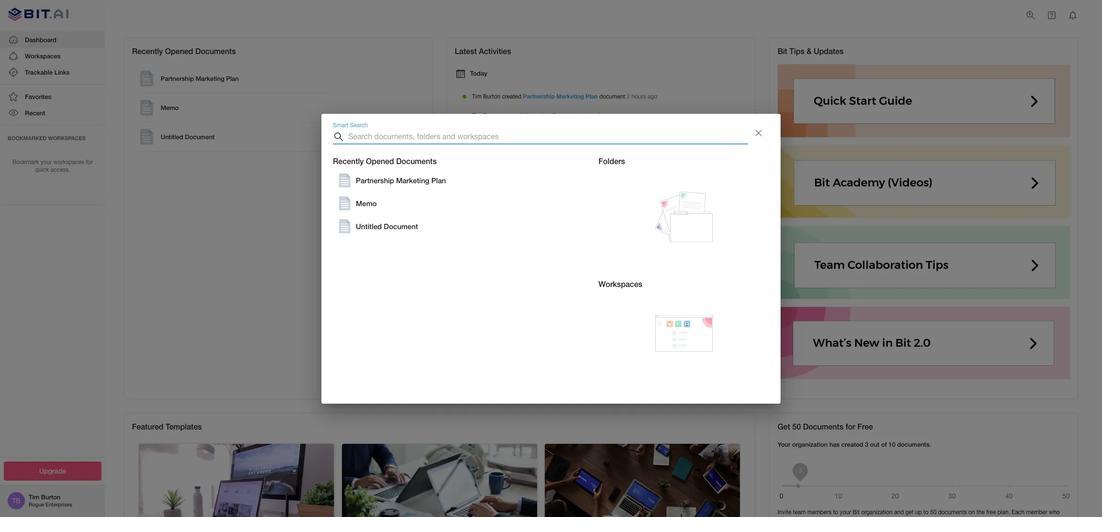 Task type: locate. For each thing, give the bounding box(es) containing it.
2 vertical spatial plan
[[432, 176, 446, 185]]

1 vertical spatial created
[[502, 112, 522, 119]]

bookmarked workspaces
[[8, 135, 86, 141]]

1 horizontal spatial bit
[[853, 510, 860, 516]]

tim burton rogue enterprises
[[29, 494, 72, 508]]

0 horizontal spatial workspaces
[[25, 52, 61, 60]]

templates
[[166, 422, 202, 431]]

0 vertical spatial recently opened documents
[[132, 46, 236, 56]]

documents.
[[898, 441, 932, 448]]

0 vertical spatial memo
[[161, 104, 179, 112]]

free
[[987, 510, 997, 516]]

partnership
[[161, 75, 194, 82], [523, 93, 555, 100], [356, 176, 394, 185]]

0 horizontal spatial plan
[[226, 75, 239, 82]]

1 vertical spatial memo link
[[337, 196, 576, 211]]

memo link for bottom partnership marketing plan link
[[337, 196, 576, 211]]

2 right document
[[627, 93, 631, 100]]

0 horizontal spatial organization
[[793, 441, 828, 448]]

organization down get 50 documents for free
[[793, 441, 828, 448]]

0 horizontal spatial partnership
[[161, 75, 194, 82]]

1 vertical spatial partnership marketing plan
[[356, 176, 446, 185]]

0 horizontal spatial ago
[[620, 112, 629, 119]]

ago right document
[[648, 93, 658, 100]]

organization left the and
[[862, 510, 893, 516]]

🚗statement of work template image
[[342, 444, 538, 517]]

1 horizontal spatial for
[[846, 422, 856, 431]]

2 inside 'tim burton created marketing team workspace 2 hours ago'
[[599, 112, 602, 119]]

0 vertical spatial your
[[40, 159, 52, 165]]

memo link
[[134, 95, 423, 120], [337, 196, 576, 211]]

memo
[[161, 104, 179, 112], [356, 199, 377, 208]]

1 vertical spatial 2
[[599, 112, 602, 119]]

1 horizontal spatial workspaces
[[599, 280, 643, 289]]

hours right document
[[632, 93, 647, 100]]

0 vertical spatial created
[[502, 93, 522, 100]]

for for documents
[[846, 422, 856, 431]]

created up 'tuesday' at the left
[[502, 112, 522, 119]]

0 vertical spatial burton
[[483, 93, 501, 100]]

1 horizontal spatial 2
[[627, 93, 631, 100]]

😀meeting agenda image
[[545, 444, 741, 517]]

2 right workspace on the top of page
[[599, 112, 602, 119]]

tim burton created partnership marketing plan document 2 hours ago
[[472, 93, 658, 100]]

opened
[[165, 46, 193, 56], [366, 156, 394, 165]]

burton for marketing team
[[483, 112, 501, 119]]

hours down document
[[603, 112, 618, 119]]

0 vertical spatial memo link
[[134, 95, 423, 120]]

1 vertical spatial untitled document link
[[337, 219, 576, 234]]

rogue
[[29, 502, 44, 508]]

created left 3
[[842, 441, 864, 448]]

hours inside tim burton created partnership marketing plan document 2 hours ago
[[632, 93, 647, 100]]

2 horizontal spatial plan
[[586, 93, 598, 100]]

upgrade
[[39, 467, 66, 475]]

0 vertical spatial organization
[[793, 441, 828, 448]]

1 vertical spatial tim
[[472, 112, 482, 119]]

bit right members
[[853, 510, 860, 516]]

tim inside 'tim burton created marketing team workspace 2 hours ago'
[[472, 112, 482, 119]]

dialog
[[322, 114, 781, 404]]

2 horizontal spatial documents
[[804, 422, 844, 431]]

1 vertical spatial memo
[[356, 199, 377, 208]]

recently opened documents for bottom partnership marketing plan link
[[333, 156, 437, 165]]

bit left tips
[[778, 46, 788, 56]]

tuesday
[[485, 139, 508, 146]]

on
[[969, 510, 976, 516]]

each
[[1012, 510, 1025, 516]]

1 horizontal spatial untitled
[[356, 222, 382, 231]]

1 vertical spatial hours
[[603, 112, 618, 119]]

50 right get on the bottom of page
[[793, 422, 802, 431]]

0 vertical spatial plan
[[226, 75, 239, 82]]

recently opened documents
[[132, 46, 236, 56], [333, 156, 437, 165]]

tim
[[472, 93, 482, 100], [472, 112, 482, 119], [29, 494, 39, 501]]

smart
[[333, 122, 349, 128]]

burton inside 'tim burton created marketing team workspace 2 hours ago'
[[483, 112, 501, 119]]

trackable links
[[25, 68, 70, 76]]

document
[[185, 133, 215, 141], [384, 222, 418, 231]]

0 horizontal spatial opened
[[165, 46, 193, 56]]

2 horizontal spatial partnership
[[523, 93, 555, 100]]

50 right up
[[931, 510, 937, 516]]

0 horizontal spatial 2
[[599, 112, 602, 119]]

0 horizontal spatial for
[[86, 159, 93, 165]]

for left free
[[846, 422, 856, 431]]

recent
[[25, 109, 45, 117]]

0 horizontal spatial your
[[40, 159, 52, 165]]

0 vertical spatial bit
[[778, 46, 788, 56]]

1 vertical spatial partnership
[[523, 93, 555, 100]]

untitled
[[161, 133, 183, 141], [356, 222, 382, 231]]

0 vertical spatial for
[[86, 159, 93, 165]]

2
[[627, 93, 631, 100], [599, 112, 602, 119]]

0 vertical spatial untitled
[[161, 133, 183, 141]]

1 horizontal spatial recently opened documents
[[333, 156, 437, 165]]

0 horizontal spatial untitled document
[[161, 133, 215, 141]]

0 vertical spatial partnership
[[161, 75, 194, 82]]

1 vertical spatial document
[[384, 222, 418, 231]]

dashboard button
[[0, 31, 105, 48]]

0 horizontal spatial documents
[[195, 46, 236, 56]]

0 horizontal spatial 50
[[793, 422, 802, 431]]

today
[[470, 70, 488, 77]]

created up 'tim burton created marketing team workspace 2 hours ago'
[[502, 93, 522, 100]]

0 vertical spatial tim
[[472, 93, 482, 100]]

dashboard
[[25, 36, 56, 43]]

1 vertical spatial organization
[[862, 510, 893, 516]]

for right workspaces on the top
[[86, 159, 93, 165]]

burton inside tim burton created partnership marketing plan document 2 hours ago
[[483, 93, 501, 100]]

quick
[[35, 167, 49, 173]]

organization
[[793, 441, 828, 448], [862, 510, 893, 516]]

documents for bottom partnership marketing plan link
[[396, 156, 437, 165]]

hours
[[632, 93, 647, 100], [603, 112, 618, 119]]

1 vertical spatial recently
[[333, 156, 364, 165]]

0 vertical spatial ago
[[648, 93, 658, 100]]

0 horizontal spatial bit
[[778, 46, 788, 56]]

out
[[871, 441, 880, 448]]

0 vertical spatial 50
[[793, 422, 802, 431]]

partnership marketing plan link
[[134, 66, 423, 91], [523, 93, 598, 100], [337, 173, 576, 188]]

0 horizontal spatial recently
[[132, 46, 163, 56]]

1 vertical spatial plan
[[586, 93, 598, 100]]

2 vertical spatial partnership marketing plan link
[[337, 173, 576, 188]]

1 horizontal spatial ago
[[648, 93, 658, 100]]

0 horizontal spatial to
[[834, 510, 839, 516]]

0 vertical spatial 2
[[627, 93, 631, 100]]

burton up the 'last tuesday'
[[483, 112, 501, 119]]

1 vertical spatial 50
[[931, 510, 937, 516]]

search
[[350, 122, 368, 128]]

recent button
[[0, 105, 105, 121]]

0 horizontal spatial untitled
[[161, 133, 183, 141]]

plan.
[[998, 510, 1011, 516]]

tb
[[12, 497, 20, 505]]

1 horizontal spatial organization
[[862, 510, 893, 516]]

to right up
[[924, 510, 929, 516]]

&
[[807, 46, 812, 56]]

2 vertical spatial partnership
[[356, 176, 394, 185]]

documents for the topmost partnership marketing plan link
[[195, 46, 236, 56]]

tim up last
[[472, 112, 482, 119]]

0 vertical spatial untitled document link
[[134, 125, 423, 150]]

recently
[[132, 46, 163, 56], [333, 156, 364, 165]]

tim inside tim burton created partnership marketing plan document 2 hours ago
[[472, 93, 482, 100]]

1 vertical spatial partnership marketing plan link
[[523, 93, 598, 100]]

marketing
[[196, 75, 225, 82], [557, 93, 585, 100], [523, 112, 551, 119], [396, 176, 430, 185]]

1 vertical spatial recently opened documents
[[333, 156, 437, 165]]

for inside bookmark your workspaces for quick access.
[[86, 159, 93, 165]]

your up 'quick'
[[40, 159, 52, 165]]

created inside tim burton created partnership marketing plan document 2 hours ago
[[502, 93, 522, 100]]

2 vertical spatial burton
[[41, 494, 61, 501]]

burton
[[483, 93, 501, 100], [483, 112, 501, 119], [41, 494, 61, 501]]

1 vertical spatial burton
[[483, 112, 501, 119]]

partnership marketing plan
[[161, 75, 239, 82], [356, 176, 446, 185]]

1 horizontal spatial untitled document
[[356, 222, 418, 231]]

created for marketing
[[502, 112, 522, 119]]

workspaces
[[48, 135, 86, 141]]

1 horizontal spatial recently
[[333, 156, 364, 165]]

plan
[[226, 75, 239, 82], [586, 93, 598, 100], [432, 176, 446, 185]]

upgrade button
[[4, 462, 101, 481]]

1 horizontal spatial documents
[[396, 156, 437, 165]]

1 horizontal spatial memo
[[356, 199, 377, 208]]

0 vertical spatial workspaces
[[25, 52, 61, 60]]

1 vertical spatial your
[[840, 510, 852, 516]]

last
[[470, 139, 483, 146]]

1 vertical spatial workspaces
[[599, 280, 643, 289]]

0 vertical spatial document
[[185, 133, 215, 141]]

get 50 documents for free
[[778, 422, 874, 431]]

tim down today
[[472, 93, 482, 100]]

2 vertical spatial tim
[[29, 494, 39, 501]]

documents
[[195, 46, 236, 56], [396, 156, 437, 165], [804, 422, 844, 431]]

2 inside tim burton created partnership marketing plan document 2 hours ago
[[627, 93, 631, 100]]

your right members
[[840, 510, 852, 516]]

recently for bottom partnership marketing plan link
[[333, 156, 364, 165]]

burton down today
[[483, 93, 501, 100]]

ago
[[648, 93, 658, 100], [620, 112, 629, 119]]

latest
[[455, 46, 477, 56]]

your
[[40, 159, 52, 165], [840, 510, 852, 516]]

1 vertical spatial untitled document
[[356, 222, 418, 231]]

tim burton created marketing team workspace 2 hours ago
[[472, 112, 629, 119]]

team
[[553, 112, 567, 119]]

1 vertical spatial for
[[846, 422, 856, 431]]

tim up rogue
[[29, 494, 39, 501]]

0 vertical spatial recently
[[132, 46, 163, 56]]

burton up enterprises
[[41, 494, 61, 501]]

1 horizontal spatial your
[[840, 510, 852, 516]]

untitled document
[[161, 133, 215, 141], [356, 222, 418, 231]]

ago down document
[[620, 112, 629, 119]]

1 vertical spatial opened
[[366, 156, 394, 165]]

enterprises
[[46, 502, 72, 508]]

1 horizontal spatial to
[[924, 510, 929, 516]]

featured templates
[[132, 422, 202, 431]]

1 vertical spatial ago
[[620, 112, 629, 119]]

free
[[858, 422, 874, 431]]

who
[[1050, 510, 1061, 516]]

created inside 'tim burton created marketing team workspace 2 hours ago'
[[502, 112, 522, 119]]

get
[[778, 422, 791, 431]]

workspaces
[[25, 52, 61, 60], [599, 280, 643, 289]]

0 horizontal spatial partnership marketing plan
[[161, 75, 239, 82]]

0 horizontal spatial recently opened documents
[[132, 46, 236, 56]]

member
[[1027, 510, 1048, 516]]

to right members
[[834, 510, 839, 516]]

to
[[834, 510, 839, 516], [924, 510, 929, 516]]

your organization has created 3 out of 10 documents.
[[778, 441, 932, 448]]

folders
[[599, 156, 626, 165]]

burton for partnership marketing plan
[[483, 93, 501, 100]]

tim for partnership marketing plan
[[472, 93, 482, 100]]

untitled document link
[[134, 125, 423, 150], [337, 219, 576, 234]]

1 vertical spatial documents
[[396, 156, 437, 165]]

1 horizontal spatial hours
[[632, 93, 647, 100]]

0 vertical spatial hours
[[632, 93, 647, 100]]

1 horizontal spatial 50
[[931, 510, 937, 516]]

ago inside 'tim burton created marketing team workspace 2 hours ago'
[[620, 112, 629, 119]]

for
[[86, 159, 93, 165], [846, 422, 856, 431]]

50
[[793, 422, 802, 431], [931, 510, 937, 516]]

0 vertical spatial documents
[[195, 46, 236, 56]]



Task type: describe. For each thing, give the bounding box(es) containing it.
the
[[977, 510, 985, 516]]

workspaces button
[[0, 48, 105, 64]]

latest activities
[[455, 46, 512, 56]]

workspaces inside button
[[25, 52, 61, 60]]

last tuesday
[[470, 139, 508, 146]]

members
[[808, 510, 832, 516]]

1 horizontal spatial opened
[[366, 156, 394, 165]]

tips
[[790, 46, 805, 56]]

recently opened documents for the topmost partnership marketing plan link
[[132, 46, 236, 56]]

invite
[[778, 510, 792, 516]]

3
[[866, 441, 869, 448]]

0 horizontal spatial document
[[185, 133, 215, 141]]

dialog containing recently opened documents
[[322, 114, 781, 404]]

recently for the topmost partnership marketing plan link
[[132, 46, 163, 56]]

1 horizontal spatial partnership marketing plan
[[356, 176, 446, 185]]

0 vertical spatial opened
[[165, 46, 193, 56]]

tim inside tim burton rogue enterprises
[[29, 494, 39, 501]]

trackable links button
[[0, 64, 105, 80]]

updates
[[814, 46, 844, 56]]

1 to from the left
[[834, 510, 839, 516]]

burton inside tim burton rogue enterprises
[[41, 494, 61, 501]]

smart search
[[333, 122, 368, 128]]

favorites button
[[0, 89, 105, 105]]

created for partnership
[[502, 93, 522, 100]]

tim for marketing team
[[472, 112, 482, 119]]

1 horizontal spatial partnership
[[356, 176, 394, 185]]

ago inside tim burton created partnership marketing plan document 2 hours ago
[[648, 93, 658, 100]]

your inside invite team members to your bit organization and get up to 50 documents on the free plan. each member who
[[840, 510, 852, 516]]

0 vertical spatial partnership marketing plan
[[161, 75, 239, 82]]

memo link for the topmost partnership marketing plan link
[[134, 95, 423, 120]]

documents
[[939, 510, 968, 516]]

2 vertical spatial created
[[842, 441, 864, 448]]

0 vertical spatial untitled document
[[161, 133, 215, 141]]

and
[[895, 510, 905, 516]]

marketing team link
[[523, 112, 567, 119]]

0 vertical spatial partnership marketing plan link
[[134, 66, 423, 91]]

your inside bookmark your workspaces for quick access.
[[40, 159, 52, 165]]

activities
[[479, 46, 512, 56]]

team
[[794, 510, 806, 516]]

get
[[906, 510, 914, 516]]

50 inside invite team members to your bit organization and get up to 50 documents on the free plan. each member who
[[931, 510, 937, 516]]

bookmark your workspaces for quick access.
[[12, 159, 93, 173]]

bookmark
[[12, 159, 39, 165]]

of
[[882, 441, 888, 448]]

bit tips & updates
[[778, 46, 844, 56]]

1 horizontal spatial plan
[[432, 176, 446, 185]]

links
[[54, 68, 70, 76]]

✍️faq template image
[[139, 444, 334, 517]]

access.
[[51, 167, 70, 173]]

untitled document link for memo link for the topmost partnership marketing plan link
[[134, 125, 423, 150]]

1 vertical spatial untitled
[[356, 222, 382, 231]]

bit inside invite team members to your bit organization and get up to 50 documents on the free plan. each member who
[[853, 510, 860, 516]]

invite team members to your bit organization and get up to 50 documents on the free plan. each member who
[[778, 510, 1061, 517]]

document
[[600, 93, 626, 100]]

untitled document link for memo link related to bottom partnership marketing plan link
[[337, 219, 576, 234]]

workspaces
[[53, 159, 84, 165]]

hours inside 'tim burton created marketing team workspace 2 hours ago'
[[603, 112, 618, 119]]

1 horizontal spatial document
[[384, 222, 418, 231]]

10
[[889, 441, 896, 448]]

trackable
[[25, 68, 53, 76]]

Search documents, folders and workspaces text field
[[349, 129, 749, 144]]

has
[[830, 441, 840, 448]]

workspace
[[569, 112, 597, 119]]

featured
[[132, 422, 164, 431]]

0 horizontal spatial memo
[[161, 104, 179, 112]]

favorites
[[25, 93, 51, 101]]

organization inside invite team members to your bit organization and get up to 50 documents on the free plan. each member who
[[862, 510, 893, 516]]

2 to from the left
[[924, 510, 929, 516]]

for for workspaces
[[86, 159, 93, 165]]

bookmarked
[[8, 135, 47, 141]]

your
[[778, 441, 791, 448]]

up
[[916, 510, 923, 516]]



Task type: vqa. For each thing, say whether or not it's contained in the screenshot.
the topmost "Tim"
yes



